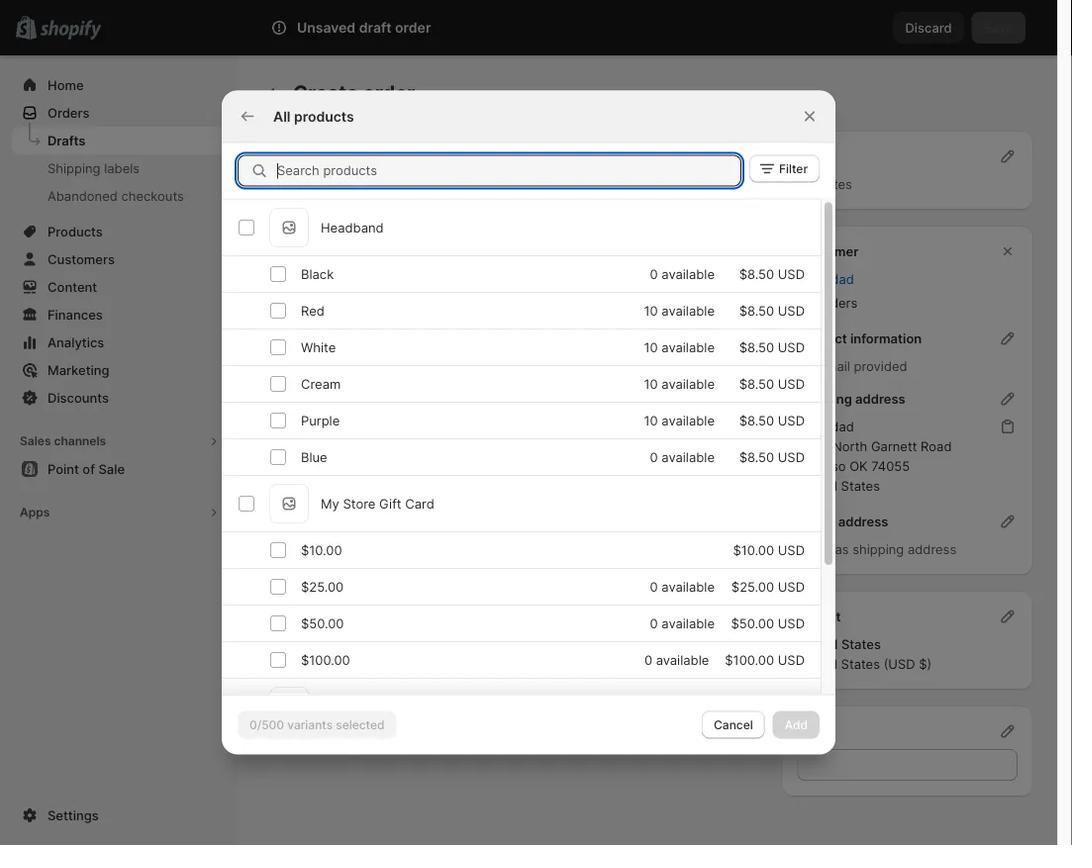 Task type: vqa. For each thing, say whether or not it's contained in the screenshot.


Task type: locate. For each thing, give the bounding box(es) containing it.
0 vertical spatial no
[[797, 176, 815, 192]]

$0.00
[[702, 296, 737, 311], [702, 328, 737, 343], [702, 359, 737, 375], [702, 404, 737, 419], [700, 436, 737, 451]]

8882
[[797, 439, 829, 454]]

0 horizontal spatial add
[[277, 501, 302, 516]]

states inside mom dad 8882 north garnett road owasso ok 74055 united states
[[841, 478, 880, 493]]

calculate
[[383, 501, 438, 516]]

shipping for shipping address
[[797, 391, 852, 406]]

discard link
[[893, 12, 964, 44]]

$8.50 usd up billing
[[739, 449, 805, 464]]

1 horizontal spatial $50.00
[[731, 615, 774, 631]]

1 vertical spatial order
[[363, 81, 415, 105]]

no down mom dad "link"
[[797, 295, 815, 310]]

2 vertical spatial states
[[841, 656, 880, 672]]

orders
[[818, 295, 857, 310]]

available for red
[[662, 302, 715, 318]]

address for shipping address
[[855, 391, 906, 406]]

8 usd from the top
[[778, 579, 805, 594]]

add inside add custom item button
[[647, 148, 671, 164]]

2 10 available from the top
[[644, 339, 715, 354]]

$8.50 for cream
[[739, 376, 774, 391]]

$8.50 usd down "mom dad no orders"
[[739, 339, 805, 354]]

1 $8.50 usd from the top
[[739, 266, 805, 281]]

2 $50.00 from the left
[[731, 615, 774, 631]]

provided
[[854, 358, 907, 374]]

4 $8.50 from the top
[[739, 376, 774, 391]]

usd for $25.00
[[778, 579, 805, 594]]

headband
[[321, 219, 384, 235]]

3 no from the top
[[797, 358, 815, 374]]

$50.00
[[301, 615, 344, 631], [731, 615, 774, 631]]

0 horizontal spatial $10.00
[[301, 542, 342, 557]]

10 available for red
[[644, 302, 715, 318]]

2 $8.50 from the top
[[739, 302, 774, 318]]

dad for orders
[[831, 271, 854, 287]]

no email provided
[[797, 358, 907, 374]]

$100.00 for $100.00
[[301, 652, 350, 667]]

2 vertical spatial address
[[908, 542, 956, 557]]

4 usd from the top
[[778, 376, 805, 391]]

$10.00 usd
[[733, 542, 805, 557]]

$8.50 usd down customer
[[739, 266, 805, 281]]

available for blue
[[662, 449, 715, 464]]

$8.50 usd for cream
[[739, 376, 805, 391]]

black
[[301, 266, 334, 281]]

1 horizontal spatial shipping
[[797, 391, 852, 406]]

$8.50
[[739, 266, 774, 281], [739, 302, 774, 318], [739, 339, 774, 354], [739, 376, 774, 391], [739, 412, 774, 428], [739, 449, 774, 464]]

usd up no email provided
[[778, 339, 805, 354]]

1 $50.00 from the left
[[301, 615, 344, 631]]

1 dad from the top
[[831, 271, 854, 287]]

available
[[662, 266, 715, 281], [662, 302, 715, 318], [662, 339, 715, 354], [662, 376, 715, 391], [662, 412, 715, 428], [662, 449, 715, 464], [662, 579, 715, 594], [662, 615, 715, 631], [656, 652, 709, 667]]

address right shipping
[[908, 542, 956, 557]]

10 available
[[644, 302, 715, 318], [644, 339, 715, 354], [644, 376, 715, 391], [644, 412, 715, 428]]

dad up orders
[[831, 271, 854, 287]]

0 vertical spatial shipping
[[48, 160, 100, 176]]

usd down customer
[[778, 266, 805, 281]]

1 $8.50 from the top
[[739, 266, 774, 281]]

2 $8.50 usd from the top
[[739, 302, 805, 318]]

1 horizontal spatial $10.00
[[733, 542, 774, 557]]

discounts
[[48, 390, 109, 405]]

abandoned checkouts
[[48, 188, 184, 203]]

0 horizontal spatial $50.00
[[301, 615, 344, 631]]

3 $8.50 usd from the top
[[739, 339, 805, 354]]

filter
[[779, 161, 808, 176]]

$10.00 down a
[[301, 542, 342, 557]]

$8.50 for black
[[739, 266, 774, 281]]

order right draft
[[395, 19, 431, 36]]

available for black
[[662, 266, 715, 281]]

$8.50 usd up contact
[[739, 302, 805, 318]]

2 $25.00 from the left
[[731, 579, 774, 594]]

$8.50 usd up 8882
[[739, 412, 805, 428]]

0 for blue
[[650, 449, 658, 464]]

usd for $50.00
[[778, 615, 805, 631]]

$25.00 up $50.00 usd
[[731, 579, 774, 594]]

5 $8.50 usd from the top
[[739, 412, 805, 428]]

1 vertical spatial no
[[797, 295, 815, 310]]

1 vertical spatial add
[[277, 501, 302, 516]]

discounts link
[[12, 384, 226, 412]]

1 vertical spatial mom
[[797, 419, 827, 434]]

2 mom from the top
[[797, 419, 827, 434]]

$25.00
[[301, 579, 344, 594], [731, 579, 774, 594]]

dad inside mom dad 8882 north garnett road owasso ok 74055 united states
[[831, 419, 854, 434]]

1 — from the top
[[434, 328, 447, 343]]

search
[[274, 20, 316, 35]]

mom inside "mom dad no orders"
[[797, 271, 827, 287]]

sales channels button
[[12, 428, 226, 455]]

usd down billing
[[778, 542, 805, 557]]

1 vertical spatial —
[[434, 359, 447, 375]]

3 10 from the top
[[644, 376, 658, 391]]

and
[[472, 501, 495, 516]]

usd up contact
[[778, 302, 805, 318]]

4 10 from the top
[[644, 412, 658, 428]]

mom up 8882
[[797, 419, 827, 434]]

drafts link
[[12, 127, 226, 154]]

owasso
[[797, 458, 846, 474]]

no down filter
[[797, 176, 815, 192]]

filter button
[[749, 155, 820, 183]]

1 vertical spatial states
[[841, 637, 881, 652]]

my store gift card
[[321, 495, 434, 511]]

1 mom from the top
[[797, 271, 827, 287]]

2 10 from the top
[[644, 339, 658, 354]]

1 states from the top
[[841, 478, 880, 493]]

add custom item
[[647, 148, 750, 164]]

card
[[405, 495, 434, 511]]

2 no from the top
[[797, 295, 815, 310]]

orders link
[[12, 99, 226, 127]]

usd left north
[[778, 449, 805, 464]]

$)
[[919, 656, 932, 672]]

no left email
[[797, 358, 815, 374]]

0 vertical spatial united
[[797, 478, 837, 493]]

5 $8.50 from the top
[[739, 412, 774, 428]]

road
[[921, 439, 952, 454]]

0 horizontal spatial $100.00
[[301, 652, 350, 667]]

3 usd from the top
[[778, 339, 805, 354]]

1 no from the top
[[797, 176, 815, 192]]

$8.50 usd for blue
[[739, 449, 805, 464]]

0 available for black
[[650, 266, 715, 281]]

mom inside mom dad 8882 north garnett road owasso ok 74055 united states
[[797, 419, 827, 434]]

available for purple
[[662, 412, 715, 428]]

dad
[[831, 271, 854, 287], [831, 419, 854, 434]]

4 10 available from the top
[[644, 412, 715, 428]]

2 $10.00 from the left
[[733, 542, 774, 557]]

1 horizontal spatial $100.00
[[725, 652, 774, 667]]

add for add custom item
[[647, 148, 671, 164]]

usd down $25.00 usd
[[778, 615, 805, 631]]

usd for cream
[[778, 376, 805, 391]]

2 usd from the top
[[778, 302, 805, 318]]

0 vertical spatial dad
[[831, 271, 854, 287]]

labels
[[104, 160, 140, 176]]

6 $8.50 usd from the top
[[739, 449, 805, 464]]

$8.50 usd for red
[[739, 302, 805, 318]]

1 united from the top
[[797, 478, 837, 493]]

6 $8.50 from the top
[[739, 449, 774, 464]]

1 $100.00 from the left
[[301, 652, 350, 667]]

create order
[[293, 81, 415, 105]]

1 horizontal spatial $25.00
[[731, 579, 774, 594]]

$10.00 up $25.00 usd
[[733, 542, 774, 557]]

4 $8.50 usd from the top
[[739, 376, 805, 391]]

$100.00 for $100.00 usd
[[725, 652, 774, 667]]

0 vertical spatial add
[[647, 148, 671, 164]]

usd down $50.00 usd
[[778, 652, 805, 667]]

1 10 available from the top
[[644, 302, 715, 318]]

mom for mom dad 8882 north garnett road owasso ok 74055 united states
[[797, 419, 827, 434]]

address down provided
[[855, 391, 906, 406]]

7 usd from the top
[[778, 542, 805, 557]]

2 states from the top
[[841, 637, 881, 652]]

add for add a product to calculate total and view payment options.
[[277, 501, 302, 516]]

usd up 8882
[[778, 412, 805, 428]]

address up same as shipping address on the bottom right of page
[[838, 514, 888, 529]]

—
[[434, 328, 447, 343], [434, 359, 447, 375]]

dad up north
[[831, 419, 854, 434]]

Search products text field
[[277, 155, 741, 187]]

0 vertical spatial order
[[395, 19, 431, 36]]

$10.00 for $10.00
[[301, 542, 342, 557]]

0 for $25.00
[[650, 579, 658, 594]]

no for notes
[[797, 176, 815, 192]]

9 usd from the top
[[778, 615, 805, 631]]

1 vertical spatial address
[[838, 514, 888, 529]]

add left a
[[277, 501, 302, 516]]

$8.50 for red
[[739, 302, 774, 318]]

2 dad from the top
[[831, 419, 854, 434]]

$100.00
[[301, 652, 350, 667], [725, 652, 774, 667]]

0 horizontal spatial $25.00
[[301, 579, 344, 594]]

0 vertical spatial —
[[434, 328, 447, 343]]

add custom item button
[[635, 143, 762, 170]]

usd up "market"
[[778, 579, 805, 594]]

1 10 from the top
[[644, 302, 658, 318]]

shipping down email
[[797, 391, 852, 406]]

add
[[647, 148, 671, 164], [277, 501, 302, 516]]

usd for white
[[778, 339, 805, 354]]

1 $25.00 from the left
[[301, 579, 344, 594]]

10
[[644, 302, 658, 318], [644, 339, 658, 354], [644, 376, 658, 391], [644, 412, 658, 428]]

$50.00 for $50.00
[[301, 615, 344, 631]]

1 vertical spatial dad
[[831, 419, 854, 434]]

available for cream
[[662, 376, 715, 391]]

1 vertical spatial shipping
[[797, 391, 852, 406]]

2 vertical spatial united
[[797, 656, 837, 672]]

mom
[[797, 271, 827, 287], [797, 419, 827, 434]]

add left custom
[[647, 148, 671, 164]]

usd for $100.00
[[778, 652, 805, 667]]

order right create
[[363, 81, 415, 105]]

a
[[305, 501, 313, 516]]

notes
[[818, 176, 852, 192]]

shipping address
[[797, 391, 906, 406]]

2 united from the top
[[797, 637, 838, 652]]

$8.50 usd down contact
[[739, 376, 805, 391]]

no for contact information
[[797, 358, 815, 374]]

1 usd from the top
[[778, 266, 805, 281]]

10 available for white
[[644, 339, 715, 354]]

cancel button
[[702, 711, 765, 739]]

0 vertical spatial states
[[841, 478, 880, 493]]

3 $8.50 from the top
[[739, 339, 774, 354]]

0 for black
[[650, 266, 658, 281]]

$25.00 down a
[[301, 579, 344, 594]]

north
[[832, 439, 867, 454]]

1 vertical spatial united
[[797, 637, 838, 652]]

0 vertical spatial mom
[[797, 271, 827, 287]]

3 10 available from the top
[[644, 376, 715, 391]]

mom dad link
[[797, 271, 854, 287]]

10 for white
[[644, 339, 658, 354]]

draft
[[359, 19, 392, 36]]

5 usd from the top
[[778, 412, 805, 428]]

usd
[[778, 266, 805, 281], [778, 302, 805, 318], [778, 339, 805, 354], [778, 376, 805, 391], [778, 412, 805, 428], [778, 449, 805, 464], [778, 542, 805, 557], [778, 579, 805, 594], [778, 615, 805, 631], [778, 652, 805, 667]]

no
[[797, 176, 815, 192], [797, 295, 815, 310], [797, 358, 815, 374]]

0 vertical spatial address
[[855, 391, 906, 406]]

2 $100.00 from the left
[[725, 652, 774, 667]]

1 $10.00 from the left
[[301, 542, 342, 557]]

shipping down the drafts
[[48, 160, 100, 176]]

same
[[797, 542, 831, 557]]

6 usd from the top
[[778, 449, 805, 464]]

dad inside "mom dad no orders"
[[831, 271, 854, 287]]

cream
[[301, 376, 341, 391]]

0
[[650, 266, 658, 281], [650, 449, 658, 464], [650, 579, 658, 594], [650, 615, 658, 631], [644, 652, 652, 667]]

0 horizontal spatial shipping
[[48, 160, 100, 176]]

address
[[855, 391, 906, 406], [838, 514, 888, 529], [908, 542, 956, 557]]

usd down contact
[[778, 376, 805, 391]]

mom dad 8882 north garnett road owasso ok 74055 united states
[[797, 419, 952, 493]]

settings link
[[12, 802, 226, 830]]

cancel
[[714, 718, 753, 732]]

10 usd from the top
[[778, 652, 805, 667]]

mom down customer
[[797, 271, 827, 287]]

channels
[[54, 434, 106, 448]]

1 horizontal spatial add
[[647, 148, 671, 164]]

browse button
[[680, 174, 750, 206]]

2 vertical spatial no
[[797, 358, 815, 374]]

total
[[441, 501, 469, 516]]

0 for $100.00
[[644, 652, 652, 667]]



Task type: describe. For each thing, give the bounding box(es) containing it.
checkouts
[[121, 188, 184, 203]]

to
[[367, 501, 380, 516]]

all
[[273, 108, 290, 125]]

10 for purple
[[644, 412, 658, 428]]

settings
[[48, 808, 99, 823]]

products
[[277, 148, 333, 164]]

search button
[[242, 12, 816, 44]]

dad for north
[[831, 419, 854, 434]]

available for $100.00
[[656, 652, 709, 667]]

mom for mom dad no orders
[[797, 271, 827, 287]]

gift
[[379, 495, 402, 511]]

mom dad no orders
[[797, 271, 857, 310]]

10 for red
[[644, 302, 658, 318]]

tags
[[797, 724, 827, 739]]

options.
[[587, 501, 636, 516]]

address for billing address
[[838, 514, 888, 529]]

$8.50 for white
[[739, 339, 774, 354]]

custom
[[675, 148, 720, 164]]

2 — from the top
[[434, 359, 447, 375]]

$10.00 for $10.00 usd
[[733, 542, 774, 557]]

all products dialog
[[0, 91, 1057, 755]]

contact information
[[797, 331, 922, 346]]

home link
[[12, 71, 226, 99]]

0 available for $50.00
[[650, 615, 715, 631]]

ok
[[850, 458, 868, 474]]

usd for purple
[[778, 412, 805, 428]]

products
[[294, 108, 354, 125]]

browse
[[692, 182, 738, 197]]

blue
[[301, 449, 327, 464]]

3 united from the top
[[797, 656, 837, 672]]

10 available for cream
[[644, 376, 715, 391]]

orders
[[48, 105, 90, 120]]

abandoned checkouts link
[[12, 182, 226, 210]]

unsaved
[[297, 19, 356, 36]]

billing address
[[797, 514, 888, 529]]

red
[[301, 302, 325, 318]]

add a product to calculate total and view payment options.
[[277, 501, 636, 516]]

shipping labels link
[[12, 154, 226, 182]]

email
[[818, 358, 850, 374]]

shipping
[[853, 542, 904, 557]]

unsaved draft order
[[297, 19, 431, 36]]

$100.00 usd
[[725, 652, 805, 667]]

$50.00 for $50.00 usd
[[731, 615, 774, 631]]

payment
[[531, 501, 583, 516]]

no notes
[[797, 176, 852, 192]]

3 states from the top
[[841, 656, 880, 672]]

shipping labels
[[48, 160, 140, 176]]

10 for cream
[[644, 376, 658, 391]]

$25.00 usd
[[731, 579, 805, 594]]

available for $50.00
[[662, 615, 715, 631]]

usd for blue
[[778, 449, 805, 464]]

create
[[293, 81, 358, 105]]

74055
[[871, 458, 910, 474]]

abandoned
[[48, 188, 118, 203]]

10 available for purple
[[644, 412, 715, 428]]

shipping for shipping labels
[[48, 160, 100, 176]]

available for $25.00
[[662, 579, 715, 594]]

home
[[48, 77, 84, 93]]

total
[[290, 436, 321, 451]]

$8.50 for purple
[[739, 412, 774, 428]]

usd for red
[[778, 302, 805, 318]]

sales
[[20, 434, 51, 448]]

0 available for $25.00
[[650, 579, 715, 594]]

(usd
[[884, 656, 915, 672]]

white
[[301, 339, 336, 354]]

sales channels
[[20, 434, 106, 448]]

united states united states (usd $)
[[797, 637, 932, 672]]

apps button
[[12, 499, 226, 527]]

0 for $50.00
[[650, 615, 658, 631]]

apps
[[20, 505, 50, 520]]

item
[[723, 148, 750, 164]]

available for white
[[662, 339, 715, 354]]

all products
[[273, 108, 354, 125]]

discard
[[905, 20, 952, 35]]

usd for black
[[778, 266, 805, 281]]

notes
[[797, 148, 834, 164]]

product
[[316, 501, 364, 516]]

0 available for $100.00
[[644, 652, 709, 667]]

subtotal
[[290, 296, 341, 311]]

billing
[[797, 514, 835, 529]]

united inside mom dad 8882 north garnett road owasso ok 74055 united states
[[797, 478, 837, 493]]

$8.50 usd for black
[[739, 266, 805, 281]]

market
[[797, 609, 841, 624]]

as
[[835, 542, 849, 557]]

shopify image
[[40, 20, 101, 40]]

no inside "mom dad no orders"
[[797, 295, 815, 310]]

contact
[[797, 331, 847, 346]]

$25.00 for $25.00 usd
[[731, 579, 774, 594]]

store
[[343, 495, 376, 511]]

$25.00 for $25.00
[[301, 579, 344, 594]]

purple
[[301, 412, 340, 428]]

customer
[[797, 244, 859, 259]]

0 available for blue
[[650, 449, 715, 464]]

$8.50 for blue
[[739, 449, 774, 464]]

$8.50 usd for white
[[739, 339, 805, 354]]

information
[[850, 331, 922, 346]]

my
[[321, 495, 339, 511]]

drafts
[[48, 133, 85, 148]]

view
[[499, 501, 527, 516]]

same as shipping address
[[797, 542, 956, 557]]

$50.00 usd
[[731, 615, 805, 631]]

$8.50 usd for purple
[[739, 412, 805, 428]]



